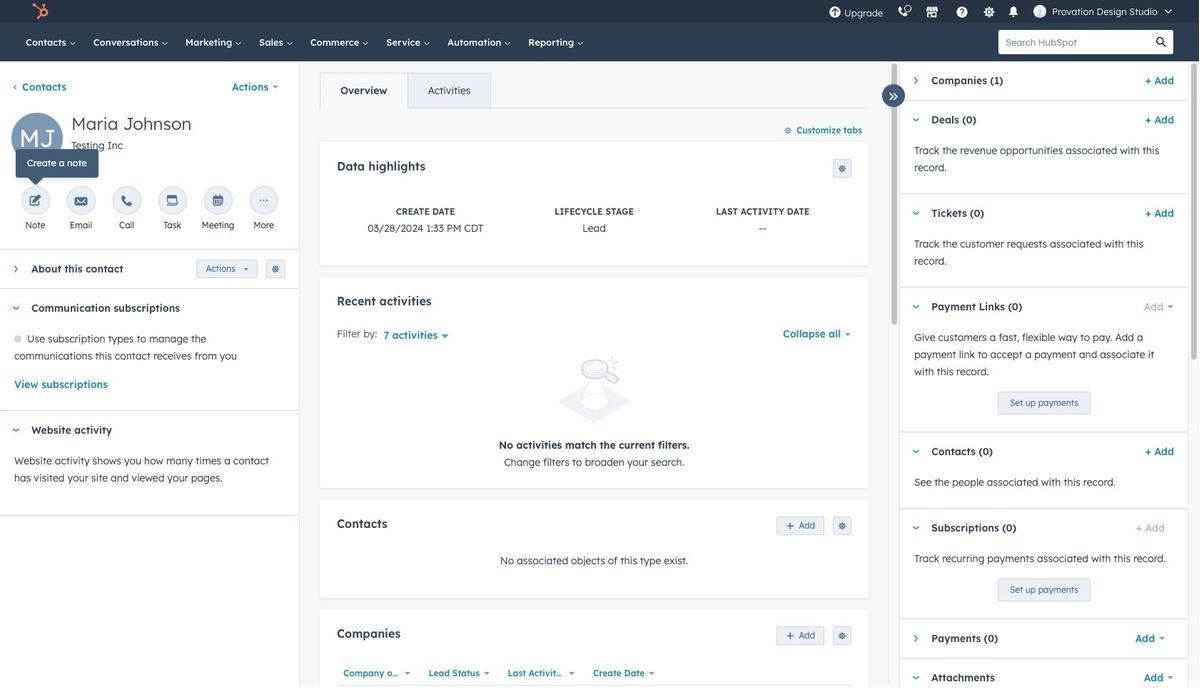 Task type: locate. For each thing, give the bounding box(es) containing it.
tooltip
[[16, 149, 98, 177]]

call image
[[120, 195, 133, 209]]

navigation
[[320, 73, 492, 109]]

caret image
[[912, 118, 921, 122], [912, 212, 921, 215], [11, 429, 20, 432], [912, 450, 921, 454], [912, 527, 921, 530], [912, 677, 921, 680]]

task image
[[166, 195, 179, 209]]

caret image
[[915, 76, 918, 85], [14, 265, 17, 274], [912, 305, 921, 309], [11, 307, 20, 310], [915, 635, 918, 643]]

marketplaces image
[[926, 6, 939, 19]]

more image
[[257, 195, 270, 209]]

menu
[[822, 0, 1183, 23]]

alert
[[337, 357, 852, 471]]

note image
[[29, 195, 42, 209]]



Task type: describe. For each thing, give the bounding box(es) containing it.
james peterson image
[[1034, 5, 1047, 18]]

email image
[[75, 195, 87, 209]]

Search HubSpot search field
[[999, 30, 1150, 54]]

manage card settings image
[[271, 266, 280, 274]]

meeting image
[[212, 195, 225, 209]]



Task type: vqa. For each thing, say whether or not it's contained in the screenshot.
Search for notification topics SEARCH FIELD
no



